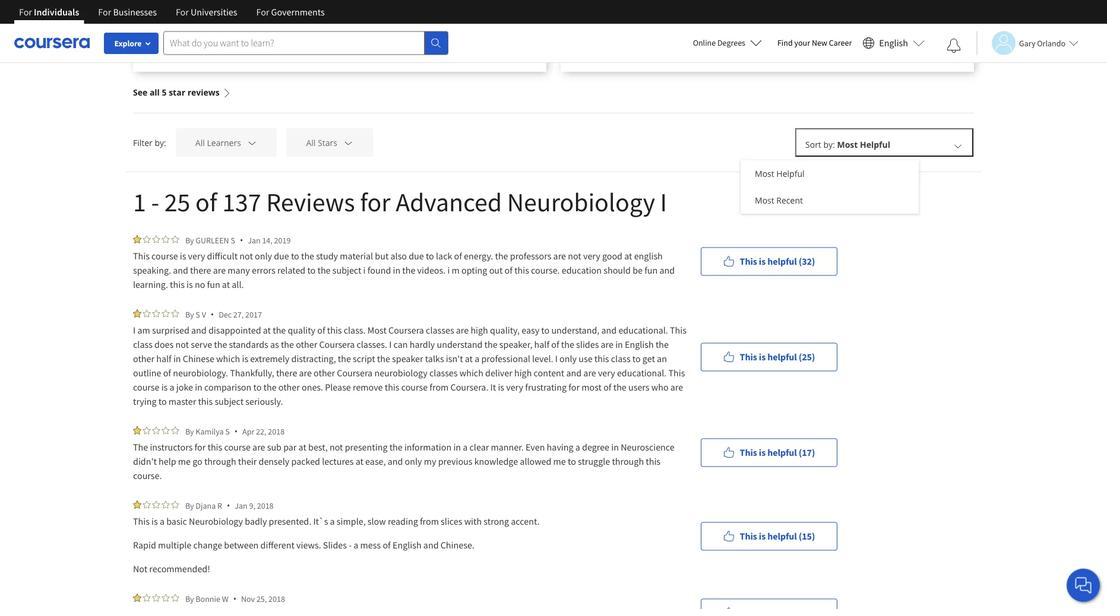 Task type: locate. For each thing, give the bounding box(es) containing it.
helpful inside menu item
[[777, 168, 805, 179]]

not up many
[[240, 250, 253, 262]]

0 horizontal spatial through
[[204, 456, 236, 468]]

help
[[159, 456, 176, 468]]

to inside the instructors for this course are sub par at best, not presenting the information in a clear manner. even having a degree in neuroscience didn't help me go through their densely packed lectures at ease, and only my previous knowledge allowed me to struggle through this course.
[[568, 456, 576, 468]]

to down the thankfully,
[[253, 381, 262, 393]]

to right related
[[307, 264, 316, 276]]

jan for this is helpful (15)
[[235, 500, 248, 511]]

0 horizontal spatial -
[[151, 185, 159, 218]]

1 vertical spatial course.
[[133, 470, 162, 482]]

course right the on
[[237, 0, 264, 4]]

helpful inside 'button'
[[768, 447, 797, 459]]

who
[[651, 381, 669, 393]]

at right the par
[[299, 441, 306, 453]]

educational. up users
[[617, 367, 667, 379]]

which
[[216, 353, 240, 365], [460, 367, 483, 379]]

s inside by gurleen s • jan 14, 2019
[[231, 235, 235, 246]]

i left found
[[363, 264, 366, 276]]

• left 14,
[[240, 235, 243, 246]]

chevron down image
[[247, 137, 257, 148], [953, 140, 964, 151]]

course down neurobiology
[[401, 381, 428, 393]]

course up speaking.
[[152, 250, 178, 262]]

s inside by kamilya s • apr 22, 2018
[[225, 426, 230, 437]]

1 i from the left
[[363, 264, 366, 276]]

1 vertical spatial subject
[[215, 396, 244, 408]]

there
[[190, 264, 211, 276], [276, 367, 297, 379]]

me left go
[[178, 456, 191, 468]]

0 vertical spatial can
[[373, 0, 387, 4]]

for inside the instructors for this course are sub par at best, not presenting the information in a clear manner. even having a degree in neuroscience didn't help me go through their densely packed lectures at ease, and only my previous knowledge allowed me to struggle through this course.
[[195, 441, 206, 453]]

course. down professors
[[531, 264, 560, 276]]

r
[[217, 500, 222, 511]]

by inside by s v • dec 27, 2017
[[185, 309, 194, 320]]

by: for sort
[[824, 139, 835, 150]]

very up the for governments
[[274, 0, 291, 4]]

helpful
[[768, 256, 797, 268], [768, 351, 797, 363], [768, 447, 797, 459], [768, 531, 797, 543]]

by left bonnie
[[185, 594, 194, 604]]

this inside 'button'
[[740, 447, 757, 459]]

1 horizontal spatial fun
[[645, 264, 658, 276]]

banner navigation
[[10, 0, 334, 24]]

frustrating
[[525, 381, 567, 393]]

0 horizontal spatial subject
[[215, 396, 244, 408]]

1 vertical spatial from
[[420, 516, 439, 528]]

1 vertical spatial understand
[[437, 339, 483, 350]]

class down am
[[133, 339, 153, 350]]

for inside i am surprised and disappointed at the quality of this class. most coursera classes are high quality, easy to understand, and educational. this class does not serve the standards as the other coursera classes. i can hardly understand the speaker, half of the slides are in english the other half in chinese which is extremely distracting, the script the speaker talks isn't at a professional level. i only use this class to get an outline of neurobiology. thankfully, there are other coursera neurobiology classes which deliver high content and are very educational. this course is a joke in comparison to the other ones. please remove this course from coursera. it is very frustrating for most of the users who are trying to master this subject seriously.
[[569, 381, 580, 393]]

knowledge
[[474, 456, 518, 468]]

quality,
[[490, 324, 520, 336]]

slices
[[441, 516, 462, 528]]

reviews
[[266, 185, 355, 218]]

jan left 14,
[[248, 235, 261, 246]]

most inside i am surprised and disappointed at the quality of this class. most coursera classes are high quality, easy to understand, and educational. this class does not serve the standards as the other coursera classes. i can hardly understand the speaker, half of the slides are in english the other half in chinese which is extremely distracting, the script the speaker talks isn't at a professional level. i only use this class to get an outline of neurobiology. thankfully, there are other coursera neurobiology classes which deliver high content and are very educational. this course is a joke in comparison to the other ones. please remove this course from coursera. it is very frustrating for most of the users who are trying to master this subject seriously.
[[368, 324, 387, 336]]

m
[[452, 264, 460, 276]]

neurobiology. inside i am surprised and disappointed at the quality of this class. most coursera classes are high quality, easy to understand, and educational. this class does not serve the standards as the other coursera classes. i can hardly understand the speaker, half of the slides are in english the other half in chinese which is extremely distracting, the script the speaker talks isn't at a professional level. i only use this class to get an outline of neurobiology. thankfully, there are other coursera neurobiology classes which deliver high content and are very educational. this course is a joke in comparison to the other ones. please remove this course from coursera. it is very frustrating for most of the users who are trying to master this subject seriously.
[[173, 367, 228, 379]]

instructors
[[150, 441, 193, 453]]

by gurleen s • jan 14, 2019
[[185, 235, 291, 246]]

are left sub
[[253, 441, 265, 453]]

1 vertical spatial 2018
[[257, 500, 274, 511]]

only up errors
[[255, 250, 272, 262]]

businesses
[[113, 6, 157, 18]]

in
[[214, 7, 222, 18], [393, 264, 400, 276], [616, 339, 623, 350], [173, 353, 181, 365], [195, 381, 202, 393], [453, 441, 461, 453], [611, 441, 619, 453]]

helpful for (32)
[[768, 256, 797, 268]]

classes up the hardly
[[426, 324, 454, 336]]

see all 5 star reviews
[[133, 87, 220, 98]]

this is helpful (17)
[[740, 447, 815, 459]]

137
[[222, 185, 261, 218]]

for inside all information on this course is very useful for me. now i can without any problem understand the hard themes in neurobiology. thank you.
[[319, 0, 330, 4]]

by inside by gurleen s • jan 14, 2019
[[185, 235, 194, 246]]

1 horizontal spatial only
[[405, 456, 422, 468]]

neurobiology. left thank
[[224, 7, 279, 18]]

by inside by bonnie w • nov 25, 2018
[[185, 594, 194, 604]]

0 horizontal spatial can
[[373, 0, 387, 4]]

0 horizontal spatial me
[[178, 456, 191, 468]]

0 vertical spatial 2018
[[268, 426, 285, 437]]

4 helpful from the top
[[768, 531, 797, 543]]

class left get
[[611, 353, 631, 365]]

useful
[[293, 0, 317, 4]]

1 helpful from the top
[[768, 256, 797, 268]]

mess
[[360, 539, 381, 551]]

0 horizontal spatial only
[[255, 250, 272, 262]]

for for individuals
[[19, 6, 32, 18]]

1 horizontal spatial helpful
[[860, 139, 890, 150]]

the up out
[[495, 250, 508, 262]]

2 vertical spatial coursera
[[337, 367, 373, 379]]

1 horizontal spatial class
[[611, 353, 631, 365]]

0 vertical spatial coursera
[[389, 324, 424, 336]]

jan for this is helpful (32)
[[248, 235, 261, 246]]

0 vertical spatial high
[[471, 324, 488, 336]]

2018 inside by kamilya s • apr 22, 2018
[[268, 426, 285, 437]]

not right does
[[176, 339, 189, 350]]

degrees
[[718, 37, 745, 48]]

of right lack
[[454, 250, 462, 262]]

0 horizontal spatial which
[[216, 353, 240, 365]]

neurobiology.
[[224, 7, 279, 18], [173, 367, 228, 379]]

professional
[[481, 353, 530, 365]]

3 for from the left
[[176, 6, 189, 18]]

2 for from the left
[[98, 6, 111, 18]]

1 vertical spatial can
[[394, 339, 408, 350]]

information
[[159, 0, 206, 4], [404, 441, 452, 453]]

2 by from the top
[[185, 309, 194, 320]]

1 horizontal spatial can
[[394, 339, 408, 350]]

understand up 'isn't'
[[437, 339, 483, 350]]

1 horizontal spatial information
[[404, 441, 452, 453]]

english inside button
[[879, 37, 908, 49]]

most
[[582, 381, 602, 393]]

menu containing most helpful
[[741, 160, 919, 214]]

filled star image up the
[[133, 427, 141, 435]]

1 vertical spatial english
[[625, 339, 654, 350]]

0 vertical spatial neurobiology.
[[224, 7, 279, 18]]

other left ones.
[[278, 381, 300, 393]]

most helpful menu item
[[741, 160, 919, 187]]

only left my
[[405, 456, 422, 468]]

for for governments
[[256, 6, 269, 18]]

• right "v"
[[211, 309, 214, 320]]

recommended!
[[149, 563, 210, 575]]

0 horizontal spatial there
[[190, 264, 211, 276]]

2 vertical spatial 2018
[[269, 594, 285, 604]]

3 by from the top
[[185, 426, 194, 437]]

english
[[879, 37, 908, 49], [625, 339, 654, 350], [393, 539, 422, 551]]

filled star image for i
[[133, 309, 141, 318]]

0 horizontal spatial english
[[393, 539, 422, 551]]

1 horizontal spatial chevron down image
[[953, 140, 964, 151]]

also
[[391, 250, 407, 262]]

lectures
[[322, 456, 354, 468]]

1 vertical spatial which
[[460, 367, 483, 379]]

all information on this course is very useful for me. now i can without any problem understand the hard themes in neurobiology. thank you.
[[147, 0, 520, 18]]

is left no on the top of page
[[187, 279, 193, 290]]

0 vertical spatial half
[[534, 339, 550, 350]]

a right 'isn't'
[[475, 353, 480, 365]]

not inside the instructors for this course are sub par at best, not presenting the information in a clear manner. even having a degree in neuroscience didn't help me go through their densely packed lectures at ease, and only my previous knowledge allowed me to struggle through this course.
[[330, 441, 343, 453]]

me.
[[332, 0, 347, 4]]

which up coursera.
[[460, 367, 483, 379]]

strong
[[484, 516, 509, 528]]

by:
[[155, 137, 166, 148], [824, 139, 835, 150]]

0 horizontal spatial information
[[159, 0, 206, 4]]

thankfully,
[[230, 367, 274, 379]]

1 vertical spatial filled star image
[[133, 501, 141, 509]]

for for businesses
[[98, 6, 111, 18]]

a left clear
[[463, 441, 468, 453]]

only
[[255, 250, 272, 262], [560, 353, 577, 365], [405, 456, 422, 468]]

by for is
[[185, 235, 194, 246]]

subject down comparison
[[215, 396, 244, 408]]

- right slides
[[349, 539, 352, 551]]

for universities
[[176, 6, 237, 18]]

1 horizontal spatial course.
[[531, 264, 560, 276]]

can inside all information on this course is very useful for me. now i can without any problem understand the hard themes in neurobiology. thank you.
[[373, 0, 387, 4]]

in inside all information on this course is very useful for me. now i can without any problem understand the hard themes in neurobiology. thank you.
[[214, 7, 222, 18]]

to left get
[[633, 353, 641, 365]]

reading
[[388, 516, 418, 528]]

4 for from the left
[[256, 6, 269, 18]]

1 vertical spatial -
[[349, 539, 352, 551]]

(32)
[[799, 256, 815, 268]]

s right kamilya
[[225, 426, 230, 437]]

i left m
[[448, 264, 450, 276]]

information inside the instructors for this course are sub par at best, not presenting the information in a clear manner. even having a degree in neuroscience didn't help me go through their densely packed lectures at ease, and only my previous knowledge allowed me to struggle through this course.
[[404, 441, 452, 453]]

this inside all information on this course is very useful for me. now i can without any problem understand the hard themes in neurobiology. thank you.
[[220, 0, 235, 4]]

to down having at the bottom
[[568, 456, 576, 468]]

gurleen
[[196, 235, 229, 246]]

and right ease, on the left of page
[[388, 456, 403, 468]]

helpful?
[[183, 37, 218, 49]]

- right 1
[[151, 185, 159, 218]]

0 vertical spatial filled star image
[[133, 309, 141, 318]]

the down also
[[402, 264, 415, 276]]

2018 for this is helpful (17)
[[268, 426, 285, 437]]

0 vertical spatial educational.
[[619, 324, 668, 336]]

and
[[173, 264, 188, 276], [660, 264, 675, 276], [191, 324, 207, 336], [601, 324, 617, 336], [566, 367, 582, 379], [388, 456, 403, 468], [423, 539, 439, 551]]

by inside by djana r • jan 9, 2018
[[185, 500, 194, 511]]

filled star image
[[133, 309, 141, 318], [133, 427, 141, 435], [133, 594, 141, 602]]

educational.
[[619, 324, 668, 336], [617, 367, 667, 379]]

can right now on the top left
[[373, 0, 387, 4]]

1 for from the left
[[19, 6, 32, 18]]

• left apr
[[234, 426, 238, 437]]

None search field
[[163, 31, 448, 55]]

are
[[553, 250, 566, 262], [213, 264, 226, 276], [456, 324, 469, 336], [601, 339, 614, 350], [299, 367, 312, 379], [584, 367, 596, 379], [671, 381, 683, 393], [253, 441, 265, 453]]

by left djana
[[185, 500, 194, 511]]

0 vertical spatial information
[[159, 0, 206, 4]]

jan inside by djana r • jan 9, 2018
[[235, 500, 248, 511]]

i right now on the top left
[[369, 0, 371, 4]]

1 vertical spatial jan
[[235, 500, 248, 511]]

1 filled star image from the top
[[133, 235, 141, 244]]

due down 2019
[[274, 250, 289, 262]]

coursera down the class.
[[319, 339, 355, 350]]

course inside this course is very difficult not only due to the study material but also due to lack of energy. the professors are not very good at english speaking. and there are many errors related to the subject i found in the videos. i m opting out of this course. education should be fun and learning. this is no fun at all.
[[152, 250, 178, 262]]

menu
[[741, 160, 919, 214]]

information up hard
[[159, 0, 206, 4]]

0 vertical spatial english
[[879, 37, 908, 49]]

0 vertical spatial there
[[190, 264, 211, 276]]

course inside the instructors for this course are sub par at best, not presenting the information in a clear manner. even having a degree in neuroscience didn't help me go through their densely packed lectures at ease, and only my previous knowledge allowed me to struggle through this course.
[[224, 441, 251, 453]]

of up level.
[[551, 339, 559, 350]]

is left (15)
[[759, 531, 766, 543]]

0 vertical spatial jan
[[248, 235, 261, 246]]

course. inside this course is very difficult not only due to the study material but also due to lack of energy. the professors are not very good at english speaking. and there are many errors related to the subject i found in the videos. i m opting out of this course. education should be fun and learning. this is no fun at all.
[[531, 264, 560, 276]]

2 filled star image from the top
[[133, 427, 141, 435]]

4 by from the top
[[185, 500, 194, 511]]

english down reading
[[393, 539, 422, 551]]

course inside all information on this course is very useful for me. now i can without any problem understand the hard themes in neurobiology. thank you.
[[237, 0, 264, 4]]

allowed
[[520, 456, 552, 468]]

1 horizontal spatial high
[[514, 367, 532, 379]]

orlando
[[1037, 38, 1066, 48]]

understand right problem
[[474, 0, 520, 4]]

1 horizontal spatial due
[[409, 250, 424, 262]]

can
[[373, 0, 387, 4], [394, 339, 408, 350]]

for left the most
[[569, 381, 580, 393]]

for
[[19, 6, 32, 18], [98, 6, 111, 18], [176, 6, 189, 18], [256, 6, 269, 18]]

2018 inside by djana r • jan 9, 2018
[[257, 500, 274, 511]]

1 vertical spatial neurobiology
[[189, 516, 243, 528]]

rapid
[[133, 539, 156, 551]]

all.
[[232, 279, 244, 290]]

2 i from the left
[[448, 264, 450, 276]]

by inside by kamilya s • apr 22, 2018
[[185, 426, 194, 437]]

1 vertical spatial there
[[276, 367, 297, 379]]

5 by from the top
[[185, 594, 194, 604]]

helpful? button
[[147, 29, 237, 58]]

0 horizontal spatial course.
[[133, 470, 162, 482]]

1 me from the left
[[178, 456, 191, 468]]

filled star image for this is helpful (15)
[[133, 501, 141, 509]]

due right also
[[409, 250, 424, 262]]

0 vertical spatial s
[[231, 235, 235, 246]]

1 vertical spatial information
[[404, 441, 452, 453]]

0 vertical spatial subject
[[332, 264, 361, 276]]

an
[[657, 353, 667, 365]]

without
[[389, 0, 420, 4]]

half up level.
[[534, 339, 550, 350]]

2 me from the left
[[553, 456, 566, 468]]

this
[[133, 250, 150, 262], [740, 256, 757, 268], [670, 324, 687, 336], [740, 351, 757, 363], [669, 367, 685, 379], [740, 447, 757, 459], [133, 516, 150, 528], [740, 531, 757, 543]]

most inside most recent 'menu item'
[[755, 195, 774, 206]]

i right the classes. at the left bottom
[[389, 339, 392, 350]]

0 horizontal spatial class
[[133, 339, 153, 350]]

1 horizontal spatial half
[[534, 339, 550, 350]]

this inside this course is very difficult not only due to the study material but also due to lack of energy. the professors are not very good at english speaking. and there are many errors related to the subject i found in the videos. i m opting out of this course. education should be fun and learning. this is no fun at all.
[[133, 250, 150, 262]]

i inside all information on this course is very useful for me. now i can without any problem understand the hard themes in neurobiology. thank you.
[[369, 0, 371, 4]]

i
[[369, 0, 371, 4], [660, 185, 667, 218], [133, 324, 136, 336], [389, 339, 392, 350], [555, 353, 558, 365]]

0 horizontal spatial due
[[274, 250, 289, 262]]

0 vertical spatial which
[[216, 353, 240, 365]]

helpful for (15)
[[768, 531, 797, 543]]

0 vertical spatial understand
[[474, 0, 520, 4]]

surprised
[[152, 324, 189, 336]]

star image
[[152, 235, 160, 244], [171, 235, 179, 244], [152, 309, 160, 318], [162, 309, 170, 318], [152, 427, 160, 435], [171, 427, 179, 435], [162, 501, 170, 509], [171, 501, 179, 509], [152, 594, 160, 602]]

through down neuroscience
[[612, 456, 644, 468]]

2 horizontal spatial english
[[879, 37, 908, 49]]

understand,
[[551, 324, 600, 336]]

class
[[133, 339, 153, 350], [611, 353, 631, 365]]

0 horizontal spatial helpful
[[777, 168, 805, 179]]

s left "v"
[[196, 309, 200, 320]]

0 horizontal spatial by:
[[155, 137, 166, 148]]

now
[[349, 0, 367, 4]]

1 horizontal spatial through
[[612, 456, 644, 468]]

at
[[624, 250, 632, 262], [222, 279, 230, 290], [263, 324, 271, 336], [465, 353, 473, 365], [299, 441, 306, 453], [356, 456, 363, 468]]

are right the who
[[671, 381, 683, 393]]

2 helpful from the top
[[768, 351, 797, 363]]

course. down didn't on the bottom of the page
[[133, 470, 162, 482]]

in down also
[[393, 264, 400, 276]]

0 vertical spatial course.
[[531, 264, 560, 276]]

most left "recent"
[[755, 195, 774, 206]]

1 horizontal spatial there
[[276, 367, 297, 379]]

does
[[154, 339, 174, 350]]

by: right the filter
[[155, 137, 166, 148]]

2 filled star image from the top
[[133, 501, 141, 509]]

filled star image up rapid
[[133, 501, 141, 509]]

of right 25
[[195, 185, 217, 218]]

joke
[[176, 381, 193, 393]]

1 through from the left
[[204, 456, 236, 468]]

0 horizontal spatial jan
[[235, 500, 248, 511]]

at down presenting at the left bottom of page
[[356, 456, 363, 468]]

neurobiology
[[507, 185, 655, 218], [189, 516, 243, 528]]

0 horizontal spatial i
[[363, 264, 366, 276]]

jan inside by gurleen s • jan 14, 2019
[[248, 235, 261, 246]]

use
[[579, 353, 593, 365]]

the inside all information on this course is very useful for me. now i can without any problem understand the hard themes in neurobiology. thank you.
[[147, 7, 160, 18]]

0 vertical spatial only
[[255, 250, 272, 262]]

25,
[[257, 594, 267, 604]]

neurobiology
[[374, 367, 428, 379]]

for businesses
[[98, 6, 157, 18]]

from down talks
[[430, 381, 449, 393]]

2 horizontal spatial only
[[560, 353, 577, 365]]

there down extremely
[[276, 367, 297, 379]]

by left gurleen
[[185, 235, 194, 246]]

1 vertical spatial s
[[196, 309, 200, 320]]

serve
[[191, 339, 212, 350]]

gary orlando button
[[977, 31, 1079, 55]]

change
[[193, 539, 222, 551]]

2 horizontal spatial s
[[231, 235, 235, 246]]

1 horizontal spatial jan
[[248, 235, 261, 246]]

3 filled star image from the top
[[133, 594, 141, 602]]

2 vertical spatial s
[[225, 426, 230, 437]]

find your new career link
[[772, 36, 858, 50]]

this left no on the top of page
[[170, 279, 185, 290]]

• for difficult
[[240, 235, 243, 246]]

new
[[812, 37, 827, 48]]

helpful left '(32)'
[[768, 256, 797, 268]]

level.
[[532, 353, 553, 365]]

1 horizontal spatial i
[[448, 264, 450, 276]]

1 vertical spatial filled star image
[[133, 427, 141, 435]]

other down quality
[[296, 339, 317, 350]]

2 vertical spatial only
[[405, 456, 422, 468]]

2 vertical spatial filled star image
[[133, 594, 141, 602]]

1 horizontal spatial neurobiology
[[507, 185, 655, 218]]

from
[[430, 381, 449, 393], [420, 516, 439, 528]]

this down professors
[[515, 264, 529, 276]]

0 vertical spatial -
[[151, 185, 159, 218]]

by djana r • jan 9, 2018
[[185, 500, 274, 511]]

is inside 'button'
[[759, 447, 766, 459]]

0 horizontal spatial chevron down image
[[247, 137, 257, 148]]

1 horizontal spatial subject
[[332, 264, 361, 276]]

1 vertical spatial helpful
[[777, 168, 805, 179]]

star image
[[143, 235, 151, 244], [162, 235, 170, 244], [143, 309, 151, 318], [171, 309, 179, 318], [143, 427, 151, 435], [162, 427, 170, 435], [143, 501, 151, 509], [152, 501, 160, 509], [143, 594, 151, 602], [162, 594, 170, 602], [171, 594, 179, 602]]

0 vertical spatial class
[[133, 339, 153, 350]]

1 filled star image from the top
[[133, 309, 141, 318]]

subject inside i am surprised and disappointed at the quality of this class. most coursera classes are high quality, easy to understand, and educational. this class does not serve the standards as the other coursera classes. i can hardly understand the speaker, half of the slides are in english the other half in chinese which is extremely distracting, the script the speaker talks isn't at a professional level. i only use this class to get an outline of neurobiology. thankfully, there are other coursera neurobiology classes which deliver high content and are very educational. this course is a joke in comparison to the other ones. please remove this course from coursera. it is very frustrating for most of the users who are trying to master this subject seriously.
[[215, 396, 244, 408]]

the up seriously.
[[263, 381, 277, 393]]

chat with us image
[[1074, 576, 1093, 595]]

0 vertical spatial fun
[[645, 264, 658, 276]]

1 by from the top
[[185, 235, 194, 246]]

different
[[261, 539, 295, 551]]

filled star image
[[133, 235, 141, 244], [133, 501, 141, 509]]

other
[[296, 339, 317, 350], [133, 353, 154, 365], [314, 367, 335, 379], [278, 381, 300, 393]]

english inside i am surprised and disappointed at the quality of this class. most coursera classes are high quality, easy to understand, and educational. this class does not serve the standards as the other coursera classes. i can hardly understand the speaker, half of the slides are in english the other half in chinese which is extremely distracting, the script the speaker talks isn't at a professional level. i only use this class to get an outline of neurobiology. thankfully, there are other coursera neurobiology classes which deliver high content and are very educational. this course is a joke in comparison to the other ones. please remove this course from coursera. it is very frustrating for most of the users who are trying to master this subject seriously.
[[625, 339, 654, 350]]

1 horizontal spatial me
[[553, 456, 566, 468]]

1 vertical spatial half
[[156, 353, 172, 365]]

filled star image up am
[[133, 309, 141, 318]]

for
[[319, 0, 330, 4], [360, 185, 391, 218], [569, 381, 580, 393], [195, 441, 206, 453]]

1 vertical spatial neurobiology.
[[173, 367, 228, 379]]

most
[[837, 139, 858, 150], [755, 168, 774, 179], [755, 195, 774, 206], [368, 324, 387, 336]]

3 helpful from the top
[[768, 447, 797, 459]]

0 vertical spatial from
[[430, 381, 449, 393]]

this for this course is very difficult not only due to the study material but also due to lack of energy. the professors are not very good at english speaking. and there are many errors related to the subject i found in the videos. i m opting out of this course. education should be fun and learning. this is no fun at all.
[[133, 250, 150, 262]]

0 horizontal spatial fun
[[207, 279, 220, 290]]

english
[[634, 250, 663, 262]]

the
[[133, 441, 148, 453]]

1 vertical spatial only
[[560, 353, 577, 365]]

by kamilya s • apr 22, 2018
[[185, 426, 285, 437]]

s for difficult
[[231, 235, 235, 246]]



Task type: vqa. For each thing, say whether or not it's contained in the screenshot.
the to to the middle
no



Task type: describe. For each thing, give the bounding box(es) containing it.
and down use
[[566, 367, 582, 379]]

with
[[464, 516, 482, 528]]

only inside i am surprised and disappointed at the quality of this class. most coursera classes are high quality, easy to understand, and educational. this class does not serve the standards as the other coursera classes. i can hardly understand the speaker, half of the slides are in english the other half in chinese which is extremely distracting, the script the speaker talks isn't at a professional level. i only use this class to get an outline of neurobiology. thankfully, there are other coursera neurobiology classes which deliver high content and are very educational. this course is a joke in comparison to the other ones. please remove this course from coursera. it is very frustrating for most of the users who are trying to master this subject seriously.
[[560, 353, 577, 365]]

on
[[208, 0, 219, 4]]

in up previous
[[453, 441, 461, 453]]

only inside the instructors for this course are sub par at best, not presenting the information in a clear manner. even having a degree in neuroscience didn't help me go through their densely packed lectures at ease, and only my previous knowledge allowed me to struggle through this course.
[[405, 456, 422, 468]]

0 vertical spatial classes
[[426, 324, 454, 336]]

having
[[547, 441, 574, 453]]

seriously.
[[245, 396, 283, 408]]

the right the serve
[[214, 339, 227, 350]]

2 vertical spatial english
[[393, 539, 422, 551]]

0 horizontal spatial half
[[156, 353, 172, 365]]

at up as
[[263, 324, 271, 336]]

to left lack
[[426, 250, 434, 262]]

a left basic
[[160, 516, 165, 528]]

it
[[490, 381, 496, 393]]

to right trying
[[158, 396, 167, 408]]

very inside all information on this course is very useful for me. now i can without any problem understand the hard themes in neurobiology. thank you.
[[274, 0, 291, 4]]

get
[[643, 353, 655, 365]]

career
[[829, 37, 852, 48]]

(15)
[[799, 531, 815, 543]]

education
[[562, 264, 602, 276]]

the up as
[[273, 324, 286, 336]]

the left "script"
[[338, 353, 351, 365]]

of right outline
[[163, 367, 171, 379]]

other down distracting,
[[314, 367, 335, 379]]

this for this is a basic neurobiology badly presented. it`s a simple, slow reading from slices with strong accent.
[[133, 516, 150, 528]]

explore
[[114, 38, 142, 49]]

1 vertical spatial high
[[514, 367, 532, 379]]

this is helpful (25) button
[[701, 343, 838, 372]]

for up but
[[360, 185, 391, 218]]

speaking.
[[133, 264, 171, 276]]

22,
[[256, 426, 266, 437]]

this for this is helpful (25)
[[740, 351, 757, 363]]

bonnie
[[196, 594, 220, 604]]

this course is very difficult not only due to the study material but also due to lack of energy. the professors are not very good at english speaking. and there are many errors related to the subject i found in the videos. i m opting out of this course. education should be fun and learning. this is no fun at all.
[[133, 250, 677, 290]]

this for this is helpful (17)
[[740, 447, 757, 459]]

is left difficult
[[180, 250, 186, 262]]

by for surprised
[[185, 309, 194, 320]]

this right master
[[198, 396, 213, 408]]

remove
[[353, 381, 383, 393]]

in right joke
[[195, 381, 202, 393]]

show notifications image
[[947, 39, 961, 53]]

learning.
[[133, 279, 168, 290]]

the up an
[[656, 339, 669, 350]]

in inside this course is very difficult not only due to the study material but also due to lack of energy. the professors are not very good at english speaking. and there are many errors related to the subject i found in the videos. i m opting out of this course. education should be fun and learning. this is no fun at all.
[[393, 264, 400, 276]]

chevron down image
[[343, 137, 354, 148]]

degree
[[582, 441, 610, 453]]

very down deliver
[[506, 381, 523, 393]]

are down difficult
[[213, 264, 226, 276]]

course. inside the instructors for this course are sub par at best, not presenting the information in a clear manner. even having a degree in neuroscience didn't help me go through their densely packed lectures at ease, and only my previous knowledge allowed me to struggle through this course.
[[133, 470, 162, 482]]

i am surprised and disappointed at the quality of this class. most coursera classes are high quality, easy to understand, and educational. this class does not serve the standards as the other coursera classes. i can hardly understand the speaker, half of the slides are in english the other half in chinese which is extremely distracting, the script the speaker talks isn't at a professional level. i only use this class to get an outline of neurobiology. thankfully, there are other coursera neurobiology classes which deliver high content and are very educational. this course is a joke in comparison to the other ones. please remove this course from coursera. it is very frustrating for most of the users who are trying to master this subject seriously.
[[133, 324, 689, 408]]

governments
[[271, 6, 325, 18]]

the down quality, on the bottom left of the page
[[484, 339, 498, 350]]

be
[[633, 264, 643, 276]]

• for course
[[234, 426, 238, 437]]

users
[[628, 381, 650, 393]]

(17)
[[799, 447, 815, 459]]

understand inside all information on this course is very useful for me. now i can without any problem understand the hard themes in neurobiology. thank you.
[[474, 0, 520, 4]]

i right level.
[[555, 353, 558, 365]]

2018 for this is helpful (15)
[[257, 500, 274, 511]]

the down the classes. at the left bottom
[[377, 353, 390, 365]]

for for universities
[[176, 6, 189, 18]]

i left am
[[133, 324, 136, 336]]

isn't
[[446, 353, 463, 365]]

2 through from the left
[[612, 456, 644, 468]]

coursera image
[[14, 33, 90, 52]]

0 horizontal spatial high
[[471, 324, 488, 336]]

is down standards
[[242, 353, 248, 365]]

1 vertical spatial coursera
[[319, 339, 355, 350]]

english button
[[858, 24, 930, 62]]

good
[[602, 250, 623, 262]]

can inside i am surprised and disappointed at the quality of this class. most coursera classes are high quality, easy to understand, and educational. this class does not serve the standards as the other coursera classes. i can hardly understand the speaker, half of the slides are in english the other half in chinese which is extremely distracting, the script the speaker talks isn't at a professional level. i only use this class to get an outline of neurobiology. thankfully, there are other coursera neurobiology classes which deliver high content and are very educational. this course is a joke in comparison to the other ones. please remove this course from coursera. it is very frustrating for most of the users who are trying to master this subject seriously.
[[394, 339, 408, 350]]

for individuals
[[19, 6, 79, 18]]

2019
[[274, 235, 291, 246]]

there inside this course is very difficult not only due to the study material but also due to lack of energy. the professors are not very good at english speaking. and there are many errors related to the subject i found in the videos. i m opting out of this course. education should be fun and learning. this is no fun at all.
[[190, 264, 211, 276]]

by for for
[[185, 426, 194, 437]]

coursera.
[[451, 381, 489, 393]]

struggle
[[578, 456, 610, 468]]

very down gurleen
[[188, 250, 205, 262]]

gary
[[1019, 38, 1036, 48]]

most recent menu item
[[741, 187, 919, 214]]

course down outline
[[133, 381, 159, 393]]

see all 5 star reviews button
[[133, 72, 232, 113]]

didn't
[[133, 456, 157, 468]]

there inside i am surprised and disappointed at the quality of this class. most coursera classes are high quality, easy to understand, and educational. this class does not serve the standards as the other coursera classes. i can hardly understand the speaker, half of the slides are in english the other half in chinese which is extremely distracting, the script the speaker talks isn't at a professional level. i only use this class to get an outline of neurobiology. thankfully, there are other coursera neurobiology classes which deliver high content and are very educational. this course is a joke in comparison to the other ones. please remove this course from coursera. it is very frustrating for most of the users who are trying to master this subject seriously.
[[276, 367, 297, 379]]

in right degree
[[611, 441, 619, 453]]

2018 inside by bonnie w • nov 25, 2018
[[269, 594, 285, 604]]

by: for filter
[[155, 137, 166, 148]]

ones.
[[302, 381, 323, 393]]

the down study in the left top of the page
[[317, 264, 331, 276]]

by bonnie w • nov 25, 2018
[[185, 593, 285, 605]]

are right slides
[[601, 339, 614, 350]]

of right quality
[[317, 324, 325, 336]]

reviews
[[188, 87, 220, 98]]

a right having at the bottom
[[575, 441, 580, 453]]

and up the serve
[[191, 324, 207, 336]]

is left '(32)'
[[759, 256, 766, 268]]

helpful for (17)
[[768, 447, 797, 459]]

and left chinese.
[[423, 539, 439, 551]]

0 horizontal spatial neurobiology
[[189, 516, 243, 528]]

5
[[162, 87, 167, 98]]

presenting
[[345, 441, 388, 453]]

to up related
[[291, 250, 299, 262]]

1 vertical spatial educational.
[[617, 367, 667, 379]]

• right r
[[227, 500, 230, 511]]

at right 'isn't'
[[465, 353, 473, 365]]

most recent
[[755, 195, 803, 206]]

are up 'isn't'
[[456, 324, 469, 336]]

filled star image for the
[[133, 427, 141, 435]]

is left (25)
[[759, 351, 766, 363]]

9,
[[249, 500, 255, 511]]

2 due from the left
[[409, 250, 424, 262]]

are up education
[[553, 250, 566, 262]]

• right w
[[233, 593, 236, 605]]

most inside most helpful menu item
[[755, 168, 774, 179]]

but
[[375, 250, 389, 262]]

the right as
[[281, 339, 294, 350]]

and down the english on the top
[[660, 264, 675, 276]]

subject inside this course is very difficult not only due to the study material but also due to lack of energy. the professors are not very good at english speaking. and there are many errors related to the subject i found in the videos. i m opting out of this course. education should be fun and learning. this is no fun at all.
[[332, 264, 361, 276]]

very up education
[[583, 250, 600, 262]]

this down kamilya
[[208, 441, 222, 453]]

and right understand,
[[601, 324, 617, 336]]

rapid multiple change between different views. slides - a mess of english and chinese.
[[133, 539, 475, 551]]

online
[[693, 37, 716, 48]]

0 vertical spatial helpful
[[860, 139, 890, 150]]

easy
[[522, 324, 539, 336]]

helpful for (25)
[[768, 351, 797, 363]]

filter by:
[[133, 137, 166, 148]]

errors
[[252, 264, 276, 276]]

is left basic
[[152, 516, 158, 528]]

for governments
[[256, 6, 325, 18]]

neurobiology. inside all information on this course is very useful for me. now i can without any problem understand the hard themes in neurobiology. thank you.
[[224, 7, 279, 18]]

of right the most
[[604, 381, 612, 393]]

related
[[277, 264, 305, 276]]

apr
[[242, 426, 254, 437]]

• for disappointed
[[211, 309, 214, 320]]

many
[[228, 264, 250, 276]]

this is helpful (15) button
[[701, 522, 838, 551]]

any
[[422, 0, 437, 4]]

the left users
[[613, 381, 627, 393]]

their
[[238, 456, 257, 468]]

sort
[[806, 139, 821, 150]]

nov
[[241, 594, 255, 604]]

s inside by s v • dec 27, 2017
[[196, 309, 200, 320]]

badly
[[245, 516, 267, 528]]

slides
[[576, 339, 599, 350]]

are inside the instructors for this course are sub par at best, not presenting the information in a clear manner. even having a degree in neuroscience didn't help me go through their densely packed lectures at ease, and only my previous knowledge allowed me to struggle through this course.
[[253, 441, 265, 453]]

script
[[353, 353, 375, 365]]

s for course
[[225, 426, 230, 437]]

and right speaking.
[[173, 264, 188, 276]]

of right out
[[505, 264, 513, 276]]

of right mess
[[383, 539, 391, 551]]

at left all.
[[222, 279, 230, 290]]

kamilya
[[196, 426, 224, 437]]

this for this is helpful (32)
[[740, 256, 757, 268]]

1 vertical spatial fun
[[207, 279, 220, 290]]

see
[[133, 87, 147, 98]]

gary orlando
[[1019, 38, 1066, 48]]

very up the most
[[598, 367, 615, 379]]

ease,
[[365, 456, 386, 468]]

i up the english on the top
[[660, 185, 667, 218]]

14,
[[262, 235, 273, 246]]

sort by: most helpful
[[806, 139, 890, 150]]

in down does
[[173, 353, 181, 365]]

this for this is helpful (15)
[[740, 531, 757, 543]]

standards
[[229, 339, 268, 350]]

par
[[283, 441, 297, 453]]

slides
[[323, 539, 347, 551]]

only inside this course is very difficult not only due to the study material but also due to lack of energy. the professors are not very good at english speaking. and there are many errors related to the subject i found in the videos. i m opting out of this course. education should be fun and learning. this is no fun at all.
[[255, 250, 272, 262]]

1 vertical spatial class
[[611, 353, 631, 365]]

the down understand,
[[561, 339, 574, 350]]

am
[[137, 324, 150, 336]]

are up ones.
[[299, 367, 312, 379]]

extremely
[[250, 353, 290, 365]]

are up the most
[[584, 367, 596, 379]]

1 horizontal spatial which
[[460, 367, 483, 379]]

other up outline
[[133, 353, 154, 365]]

a left joke
[[170, 381, 174, 393]]

this right use
[[595, 353, 609, 365]]

from inside i am surprised and disappointed at the quality of this class. most coursera classes are high quality, easy to understand, and educational. this class does not serve the standards as the other coursera classes. i can hardly understand the speaker, half of the slides are in english the other half in chinese which is extremely distracting, the script the speaker talks isn't at a professional level. i only use this class to get an outline of neurobiology. thankfully, there are other coursera neurobiology classes which deliver high content and are very educational. this course is a joke in comparison to the other ones. please remove this course from coursera. it is very frustrating for most of the users who are trying to master this subject seriously.
[[430, 381, 449, 393]]

distracting,
[[291, 353, 336, 365]]

is inside all information on this course is very useful for me. now i can without any problem understand the hard themes in neurobiology. thank you.
[[265, 0, 272, 4]]

this down neuroscience
[[646, 456, 661, 468]]

a left mess
[[354, 539, 358, 551]]

a right it`s at the bottom
[[330, 516, 335, 528]]

quality
[[288, 324, 315, 336]]

slow
[[368, 516, 386, 528]]

this left the class.
[[327, 324, 342, 336]]

not up education
[[568, 250, 581, 262]]

the left study in the left top of the page
[[301, 250, 314, 262]]

is left joke
[[161, 381, 168, 393]]

this down neurobiology
[[385, 381, 399, 393]]

1 horizontal spatial -
[[349, 539, 352, 551]]

in right slides
[[616, 339, 623, 350]]

densely
[[259, 456, 289, 468]]

1 vertical spatial classes
[[430, 367, 458, 379]]

understand inside i am surprised and disappointed at the quality of this class. most coursera classes are high quality, easy to understand, and educational. this class does not serve the standards as the other coursera classes. i can hardly understand the speaker, half of the slides are in english the other half in chinese which is extremely distracting, the script the speaker talks isn't at a professional level. i only use this class to get an outline of neurobiology. thankfully, there are other coursera neurobiology classes which deliver high content and are very educational. this course is a joke in comparison to the other ones. please remove this course from coursera. it is very frustrating for most of the users who are trying to master this subject seriously.
[[437, 339, 483, 350]]

not inside i am surprised and disappointed at the quality of this class. most coursera classes are high quality, easy to understand, and educational. this class does not serve the standards as the other coursera classes. i can hardly understand the speaker, half of the slides are in english the other half in chinese which is extremely distracting, the script the speaker talks isn't at a professional level. i only use this class to get an outline of neurobiology. thankfully, there are other coursera neurobiology classes which deliver high content and are very educational. this course is a joke in comparison to the other ones. please remove this course from coursera. it is very frustrating for most of the users who are trying to master this subject seriously.
[[176, 339, 189, 350]]

filled star image for this is helpful (32)
[[133, 235, 141, 244]]

at right good at the top
[[624, 250, 632, 262]]

the inside the instructors for this course are sub par at best, not presenting the information in a clear manner. even having a degree in neuroscience didn't help me go through their densely packed lectures at ease, and only my previous knowledge allowed me to struggle through this course.
[[389, 441, 403, 453]]

2017
[[245, 309, 262, 320]]

not
[[133, 563, 147, 575]]

What do you want to learn? text field
[[163, 31, 425, 55]]

found
[[368, 264, 391, 276]]

speaker,
[[499, 339, 532, 350]]

most up most helpful menu item
[[837, 139, 858, 150]]

to right easy
[[541, 324, 550, 336]]

this is helpful (32)
[[740, 256, 815, 268]]

between
[[224, 539, 259, 551]]

1 due from the left
[[274, 250, 289, 262]]

classes.
[[357, 339, 387, 350]]

is right it
[[498, 381, 504, 393]]

online degrees button
[[684, 30, 772, 56]]

and inside the instructors for this course are sub par at best, not presenting the information in a clear manner. even having a degree in neuroscience didn't help me go through their densely packed lectures at ease, and only my previous knowledge allowed me to struggle through this course.
[[388, 456, 403, 468]]

energy.
[[464, 250, 493, 262]]

information inside all information on this course is very useful for me. now i can without any problem understand the hard themes in neurobiology. thank you.
[[159, 0, 206, 4]]

0 vertical spatial neurobiology
[[507, 185, 655, 218]]



